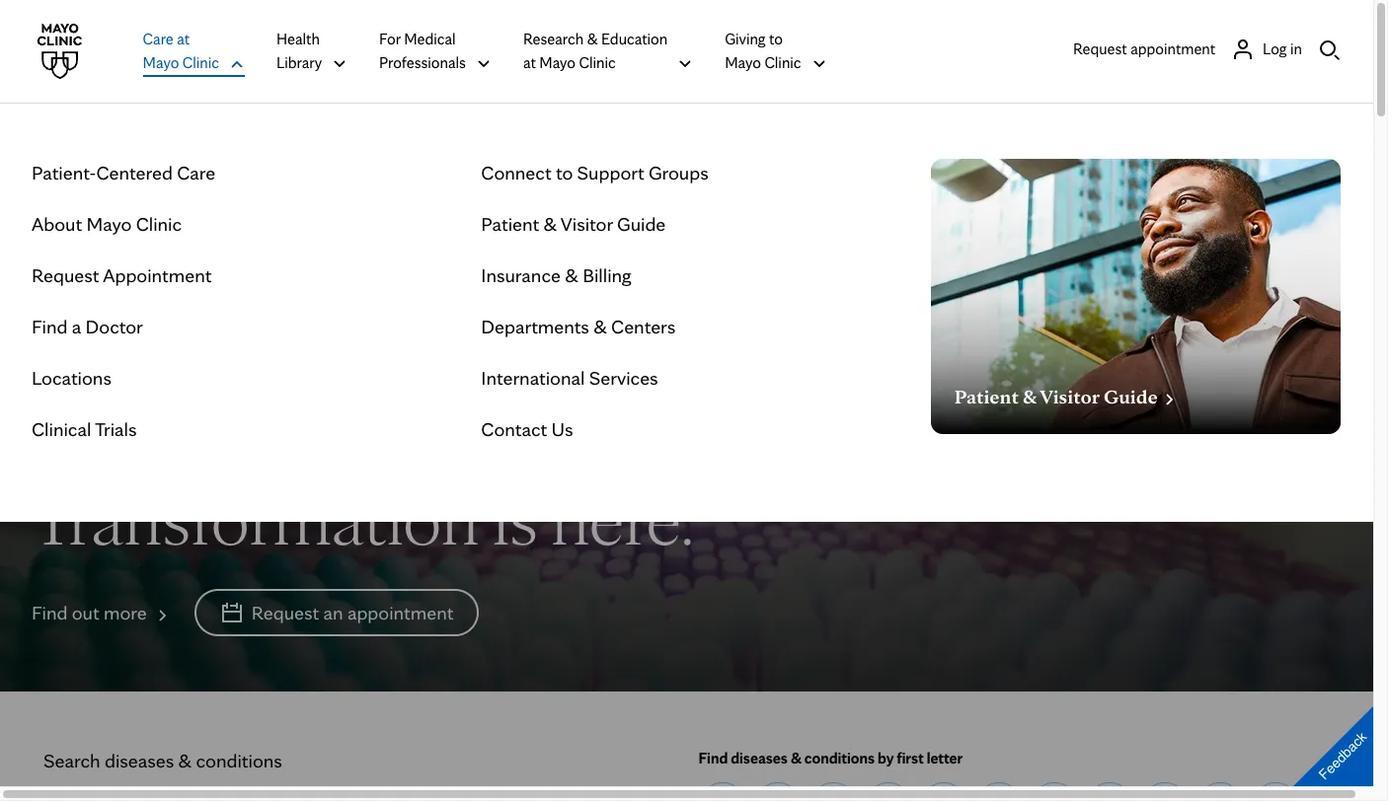 Task type: locate. For each thing, give the bounding box(es) containing it.
about mayo clinic link
[[32, 210, 182, 238]]

find inside text field
[[32, 601, 68, 625]]

0 vertical spatial visitor
[[561, 212, 613, 236]]

mayo
[[143, 53, 179, 72], [539, 53, 576, 72], [725, 53, 761, 72], [86, 212, 132, 236]]

1 horizontal spatial patient
[[954, 385, 1019, 409]]

request for request appointment
[[32, 264, 99, 287]]

by
[[878, 750, 894, 768]]

billing
[[583, 264, 632, 287]]

at
[[177, 30, 190, 48], [523, 53, 536, 72]]

2 conditions from the left
[[804, 750, 875, 768]]

transformation is here.
[[32, 473, 694, 563]]

0 horizontal spatial conditions
[[196, 750, 282, 773]]

patient
[[481, 212, 539, 236], [954, 385, 1019, 409]]

1 diseases from the left
[[105, 750, 174, 773]]

1 horizontal spatial visitor
[[1040, 385, 1100, 409]]

research & education at mayo clinic button
[[523, 27, 693, 76]]

1 vertical spatial at
[[523, 53, 536, 72]]

trials
[[95, 418, 137, 441]]

0 horizontal spatial visitor
[[561, 212, 613, 236]]

1 vertical spatial care
[[177, 161, 216, 185]]

clinic left library
[[182, 53, 219, 72]]

to right giving
[[769, 30, 783, 48]]

Insurance & Billing text field
[[481, 262, 632, 289]]

departments & centers link
[[481, 313, 676, 341]]

visitor for patient & visitor
[[1040, 385, 1100, 409]]

insurance & billing link
[[481, 262, 632, 289]]

appointment left log in link in the top right of the page
[[1131, 39, 1216, 58]]

to left support
[[556, 161, 573, 185]]

1 vertical spatial request
[[32, 264, 99, 287]]

visitor inside text field
[[561, 212, 613, 236]]

0 horizontal spatial to
[[556, 161, 573, 185]]

1 horizontal spatial guide
[[1104, 385, 1158, 409]]

patient inside text field
[[481, 212, 539, 236]]

appointment
[[103, 264, 212, 287]]

conditions for search diseases & conditions
[[196, 750, 282, 773]]

locations
[[32, 366, 111, 390]]

connect to support groups
[[481, 161, 709, 185]]

0 vertical spatial guide
[[617, 212, 666, 236]]

conditions for find diseases & conditions by first letter
[[804, 750, 875, 768]]

2 diseases from the left
[[731, 750, 788, 768]]

mayo inside about mayo clinic "text box"
[[86, 212, 132, 236]]

1 vertical spatial to
[[556, 161, 573, 185]]

services
[[589, 366, 658, 390]]

& inside departments & centers text box
[[594, 315, 607, 339]]

international services
[[481, 366, 658, 390]]

appointment
[[1131, 39, 1216, 58], [347, 601, 454, 625]]

0 horizontal spatial request
[[32, 264, 99, 287]]

1 horizontal spatial conditions
[[804, 750, 875, 768]]

out
[[72, 601, 99, 625]]

2 horizontal spatial request
[[1073, 39, 1127, 58]]

0 horizontal spatial guide
[[617, 212, 666, 236]]

find for find a doctor
[[32, 315, 68, 339]]

to for giving
[[769, 30, 783, 48]]

request inside 'text field'
[[252, 601, 319, 625]]

find
[[32, 315, 68, 339], [32, 601, 68, 625], [699, 750, 728, 768]]

Contact Us text field
[[481, 416, 573, 443]]

clinic down giving
[[765, 53, 801, 72]]

1 horizontal spatial appointment
[[1131, 39, 1216, 58]]

1 vertical spatial find
[[32, 601, 68, 625]]

1 horizontal spatial to
[[769, 30, 783, 48]]

clinic down 'education'
[[579, 53, 616, 72]]

clinic inside care at mayo clinic
[[182, 53, 219, 72]]

1 vertical spatial appointment
[[347, 601, 454, 625]]

first
[[897, 750, 924, 768]]

request appointment
[[32, 264, 212, 287]]

to inside giving to mayo clinic
[[769, 30, 783, 48]]

request
[[1073, 39, 1127, 58], [32, 264, 99, 287], [252, 601, 319, 625]]

feedback
[[1316, 729, 1370, 783]]

mayo inside giving to mayo clinic
[[725, 53, 761, 72]]

diseases
[[105, 750, 174, 773], [731, 750, 788, 768]]

1 horizontal spatial diseases
[[731, 750, 788, 768]]

2 vertical spatial find
[[699, 750, 728, 768]]

find inside text field
[[32, 315, 68, 339]]

to inside text field
[[556, 161, 573, 185]]

&
[[587, 30, 598, 48], [544, 212, 557, 236], [565, 264, 578, 287], [594, 315, 607, 339], [1023, 385, 1037, 409], [178, 750, 192, 773], [791, 750, 801, 768]]

patient & visitor guide
[[481, 212, 666, 236]]

conditions
[[196, 750, 282, 773], [804, 750, 875, 768]]

0 vertical spatial at
[[177, 30, 190, 48]]

1 horizontal spatial care
[[177, 161, 216, 185]]

connect
[[481, 161, 552, 185]]

0 vertical spatial to
[[769, 30, 783, 48]]

centered
[[96, 161, 173, 185]]

0 horizontal spatial patient
[[481, 212, 539, 236]]

to
[[769, 30, 783, 48], [556, 161, 573, 185]]

1 conditions from the left
[[196, 750, 282, 773]]

0 vertical spatial care
[[143, 30, 174, 48]]

request appointment link
[[1073, 37, 1216, 61]]

care inside patient-centered care text field
[[177, 161, 216, 185]]

& inside research & education at mayo clinic
[[587, 30, 598, 48]]

& inside the insurance & billing "text box"
[[565, 264, 578, 287]]

find a doctor
[[32, 315, 143, 339]]

visitor
[[561, 212, 613, 236], [1040, 385, 1100, 409]]

library
[[276, 53, 322, 72]]

0 vertical spatial request
[[1073, 39, 1127, 58]]

2 vertical spatial request
[[252, 601, 319, 625]]

care
[[143, 30, 174, 48], [177, 161, 216, 185]]

patient-centered care
[[32, 161, 216, 185]]

to for connect
[[556, 161, 573, 185]]

visitor for patient & visitor guide
[[561, 212, 613, 236]]

health library
[[276, 30, 322, 72]]

1 horizontal spatial at
[[523, 53, 536, 72]]

0 horizontal spatial appointment
[[347, 601, 454, 625]]

guide
[[617, 212, 666, 236], [1104, 385, 1158, 409]]

research & education at mayo clinic
[[523, 30, 668, 72]]

& for patient & visitor
[[1023, 385, 1037, 409]]

log in link
[[1231, 37, 1302, 61]]

1 vertical spatial patient
[[954, 385, 1019, 409]]

0 horizontal spatial at
[[177, 30, 190, 48]]

care at mayo clinic button
[[143, 27, 245, 76]]

None text field
[[954, 381, 1178, 409], [717, 795, 727, 802], [1104, 795, 1115, 802], [1162, 795, 1167, 802], [1216, 795, 1224, 802], [954, 381, 1178, 409], [717, 795, 727, 802], [1104, 795, 1115, 802], [1162, 795, 1167, 802], [1216, 795, 1224, 802]]

clinic
[[182, 53, 219, 72], [579, 53, 616, 72], [765, 53, 801, 72], [136, 212, 182, 236]]

& inside patient & visitor guide text field
[[544, 212, 557, 236]]

0 vertical spatial find
[[32, 315, 68, 339]]

request for request appointment
[[1073, 39, 1127, 58]]

appointment right an
[[347, 601, 454, 625]]

0 horizontal spatial care
[[143, 30, 174, 48]]

health library button
[[276, 27, 348, 76]]

clinical trials
[[32, 418, 137, 441]]

feedback button
[[1277, 690, 1388, 802]]

About Mayo Clinic text field
[[32, 210, 182, 238]]

insurance
[[481, 264, 561, 287]]

clinic up appointment
[[136, 212, 182, 236]]

mayo clinic home page image
[[32, 24, 87, 79]]

international services link
[[481, 364, 658, 392]]

1 horizontal spatial request
[[252, 601, 319, 625]]

find out more
[[32, 601, 147, 625]]

0 horizontal spatial diseases
[[105, 750, 174, 773]]

clinical
[[32, 418, 91, 441]]

None text field
[[773, 795, 782, 802], [828, 795, 838, 802], [883, 795, 894, 802], [939, 795, 948, 802], [994, 795, 1003, 802], [1049, 795, 1059, 802], [1270, 795, 1280, 802], [773, 795, 782, 802], [828, 795, 838, 802], [883, 795, 894, 802], [939, 795, 948, 802], [994, 795, 1003, 802], [1049, 795, 1059, 802], [1270, 795, 1280, 802]]

diseases for search
[[105, 750, 174, 773]]

& for insurance & billing
[[565, 264, 578, 287]]

find out more link
[[32, 599, 171, 627]]

& for research & education at mayo clinic
[[587, 30, 598, 48]]

0 vertical spatial appointment
[[1131, 39, 1216, 58]]

support
[[577, 161, 644, 185]]

guide inside text field
[[617, 212, 666, 236]]

mayo inside care at mayo clinic
[[143, 53, 179, 72]]

log
[[1263, 39, 1287, 58]]

0 vertical spatial patient
[[481, 212, 539, 236]]

1 vertical spatial visitor
[[1040, 385, 1100, 409]]

education
[[601, 30, 668, 48]]

request appointment link
[[32, 262, 212, 289]]



Task type: describe. For each thing, give the bounding box(es) containing it.
for
[[379, 30, 401, 48]]

1 vertical spatial guide
[[1104, 385, 1158, 409]]

find for find out more
[[32, 601, 68, 625]]

health
[[276, 30, 320, 48]]

clinical trials link
[[32, 416, 137, 443]]

transformation
[[32, 473, 479, 563]]

Log in text field
[[1263, 37, 1302, 61]]

request an appointment link
[[194, 590, 479, 637]]

departments
[[481, 315, 589, 339]]

Clinical Trials text field
[[32, 416, 137, 443]]

request appointment
[[1073, 39, 1216, 58]]

Find a Doctor text field
[[32, 313, 143, 341]]

giving to mayo clinic button
[[725, 27, 827, 76]]

request for request an appointment
[[252, 601, 319, 625]]

& for departments & centers
[[594, 315, 607, 339]]

a
[[72, 315, 81, 339]]

insurance & billing
[[481, 264, 632, 287]]

search diseases & conditions
[[43, 750, 282, 773]]

clinic inside "text box"
[[136, 212, 182, 236]]

patient & visitor guide link
[[481, 210, 666, 238]]

research
[[523, 30, 584, 48]]

contact
[[481, 418, 547, 441]]

is
[[492, 473, 538, 563]]

diseases for find
[[731, 750, 788, 768]]

patient for patient & visitor
[[954, 385, 1019, 409]]

us
[[552, 418, 573, 441]]

doctor
[[86, 315, 143, 339]]

& for patient & visitor guide
[[544, 212, 557, 236]]

Locations text field
[[32, 364, 111, 392]]

patient-centered care link
[[32, 159, 216, 187]]

for medical professionals
[[379, 30, 466, 72]]

Request appointment text field
[[1073, 37, 1216, 61]]

care at mayo clinic
[[143, 30, 219, 72]]

Request Appointment text field
[[32, 262, 212, 289]]

locations link
[[32, 364, 111, 392]]

Request an appointment text field
[[252, 599, 454, 627]]

log in
[[1263, 39, 1302, 58]]

centers
[[611, 315, 676, 339]]

giving to mayo clinic
[[725, 30, 801, 72]]

departments & centers
[[481, 315, 676, 339]]

an
[[323, 601, 343, 625]]

clinic inside giving to mayo clinic
[[765, 53, 801, 72]]

here.
[[551, 473, 694, 563]]

clinic inside research & education at mayo clinic
[[579, 53, 616, 72]]

Patient & Visitor Guide text field
[[481, 210, 666, 238]]

care inside care at mayo clinic
[[143, 30, 174, 48]]

about
[[32, 212, 82, 236]]

Connect to Support Groups text field
[[481, 159, 709, 187]]

patient for patient & visitor guide
[[481, 212, 539, 236]]

connect to support groups link
[[481, 159, 709, 187]]

appointment inside request appointment text box
[[1131, 39, 1216, 58]]

at inside care at mayo clinic
[[177, 30, 190, 48]]

patient-
[[32, 161, 96, 185]]

International Services text field
[[481, 364, 658, 392]]

international
[[481, 366, 585, 390]]

for medical professionals button
[[379, 27, 492, 76]]

find a doctor link
[[32, 313, 143, 341]]

request an appointment
[[252, 601, 454, 625]]

giving
[[725, 30, 766, 48]]

letter
[[927, 750, 963, 768]]

contact us
[[481, 418, 573, 441]]

groups
[[649, 161, 709, 185]]

Find out more text field
[[32, 599, 147, 627]]

Patient-Centered Care text field
[[32, 159, 216, 187]]

contact us link
[[481, 416, 573, 443]]

professionals
[[379, 53, 466, 72]]

medical
[[404, 30, 456, 48]]

Departments & Centers text field
[[481, 313, 676, 341]]

patient & visitor
[[954, 385, 1100, 409]]

mayo inside research & education at mayo clinic
[[539, 53, 576, 72]]

at inside research & education at mayo clinic
[[523, 53, 536, 72]]

find for find diseases & conditions by first letter
[[699, 750, 728, 768]]

find diseases & conditions by first letter
[[699, 750, 963, 768]]

in
[[1291, 39, 1302, 58]]

about mayo clinic
[[32, 212, 182, 236]]

search
[[43, 750, 100, 773]]

appointment inside request an appointment 'text field'
[[347, 601, 454, 625]]

more
[[104, 601, 147, 625]]



Task type: vqa. For each thing, say whether or not it's contained in the screenshot.
DEPARTMENTS & CENTERS link
yes



